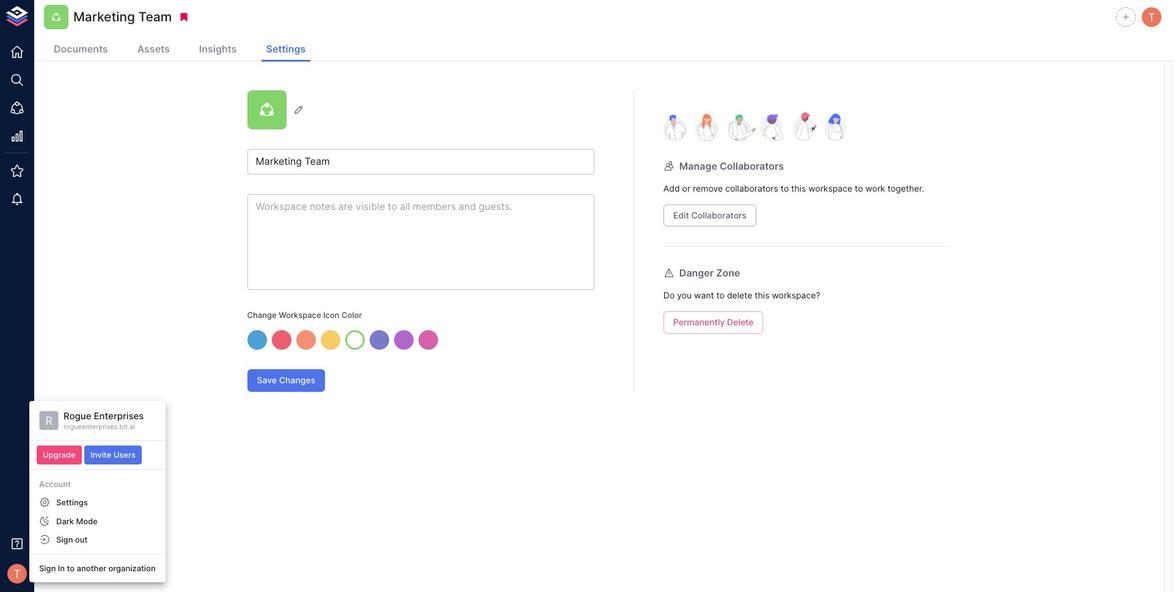 Task type: vqa. For each thing, say whether or not it's contained in the screenshot.
SAVE CHANGES button on the left bottom of page
yes



Task type: locate. For each thing, give the bounding box(es) containing it.
1 vertical spatial settings
[[56, 498, 88, 508]]

manage
[[679, 160, 717, 172]]

0 vertical spatial settings
[[266, 43, 306, 55]]

0 vertical spatial this
[[791, 183, 806, 194]]

1 vertical spatial t
[[14, 568, 21, 581]]

collaborators inside button
[[691, 210, 747, 220]]

to inside the r "menu"
[[67, 564, 75, 574]]

settings
[[266, 43, 306, 55], [56, 498, 88, 508]]

0 horizontal spatial t button
[[4, 561, 31, 588]]

sign for sign in to another organization
[[39, 564, 56, 574]]

sign left out
[[56, 535, 73, 545]]

0 horizontal spatial sign
[[39, 564, 56, 574]]

t button
[[1140, 5, 1163, 29], [4, 561, 31, 588]]

invite users button
[[84, 446, 142, 465]]

sign
[[56, 535, 73, 545], [39, 564, 56, 574]]

this for to
[[791, 183, 806, 194]]

1 vertical spatial this
[[755, 290, 770, 301]]

collaborators
[[720, 160, 784, 172], [691, 210, 747, 220]]

delete
[[727, 290, 752, 301]]

dark mode
[[56, 517, 98, 526]]

settings menu item
[[29, 494, 165, 512]]

team
[[138, 9, 172, 25]]

to right want
[[716, 290, 725, 301]]

r
[[45, 414, 52, 428]]

1 horizontal spatial settings
[[266, 43, 306, 55]]

delete
[[727, 317, 754, 328]]

t for bottom "t" button
[[14, 568, 21, 581]]

sign inside menu item
[[56, 535, 73, 545]]

manage collaborators
[[679, 160, 784, 172]]

do
[[663, 290, 675, 301]]

this left workspace
[[791, 183, 806, 194]]

sign out menu item
[[29, 531, 165, 549]]

danger zone
[[679, 267, 740, 279]]

remove
[[693, 183, 723, 194]]

you
[[677, 290, 692, 301]]

to right collaborators
[[781, 183, 789, 194]]

save
[[257, 375, 277, 386]]

to left work
[[855, 183, 863, 194]]

to
[[781, 183, 789, 194], [855, 183, 863, 194], [716, 290, 725, 301], [67, 564, 75, 574]]

dark
[[56, 517, 74, 526]]

to right in
[[67, 564, 75, 574]]

want
[[694, 290, 714, 301]]

another
[[77, 564, 106, 574]]

remove bookmark image
[[179, 12, 190, 23]]

marketing
[[73, 9, 135, 25]]

rogue enterprises rogueenterprises.bit.ai
[[64, 411, 144, 431]]

rogue
[[64, 411, 91, 422]]

1 vertical spatial collaborators
[[691, 210, 747, 220]]

1 horizontal spatial this
[[791, 183, 806, 194]]

invite users
[[91, 451, 136, 460]]

1 horizontal spatial t
[[1148, 10, 1155, 24]]

1 vertical spatial sign
[[39, 564, 56, 574]]

0 vertical spatial sign
[[56, 535, 73, 545]]

0 horizontal spatial settings
[[56, 498, 88, 508]]

0 vertical spatial collaborators
[[720, 160, 784, 172]]

users
[[113, 451, 136, 460]]

this
[[791, 183, 806, 194], [755, 290, 770, 301]]

0 vertical spatial t
[[1148, 10, 1155, 24]]

upgrade
[[43, 451, 76, 460]]

do you want to delete this workspace?
[[663, 290, 820, 301]]

1 vertical spatial t button
[[4, 561, 31, 588]]

assets link
[[132, 38, 175, 62]]

1 horizontal spatial sign
[[56, 535, 73, 545]]

settings inside menu item
[[56, 498, 88, 508]]

edit collaborators
[[673, 210, 747, 220]]

color
[[342, 310, 362, 320]]

this right the delete
[[755, 290, 770, 301]]

collaborators up collaborators
[[720, 160, 784, 172]]

edit collaborators button
[[663, 204, 756, 227]]

enterprises
[[94, 411, 144, 422]]

0 horizontal spatial this
[[755, 290, 770, 301]]

0 vertical spatial t button
[[1140, 5, 1163, 29]]

sign left in
[[39, 564, 56, 574]]

collaborators down 'remove'
[[691, 210, 747, 220]]

1 horizontal spatial t button
[[1140, 5, 1163, 29]]

workspace
[[279, 310, 321, 320]]

settings link
[[261, 38, 311, 62]]

0 horizontal spatial t
[[14, 568, 21, 581]]

permanently delete button
[[663, 312, 763, 334]]

t
[[1148, 10, 1155, 24], [14, 568, 21, 581]]



Task type: describe. For each thing, give the bounding box(es) containing it.
upgrade button
[[37, 446, 82, 465]]

collaborators for edit collaborators
[[691, 210, 747, 220]]

save changes button
[[247, 370, 325, 392]]

organization
[[108, 564, 156, 574]]

together.
[[888, 183, 924, 194]]

sign out
[[56, 535, 88, 545]]

Workspace notes are visible to all members and guests. text field
[[247, 194, 594, 290]]

save changes
[[257, 375, 315, 386]]

danger
[[679, 267, 714, 279]]

rogueenterprises.bit.ai
[[64, 423, 135, 431]]

marketing team
[[73, 9, 172, 25]]

documents
[[54, 43, 108, 55]]

this for delete
[[755, 290, 770, 301]]

zone
[[716, 267, 740, 279]]

t for "t" button to the top
[[1148, 10, 1155, 24]]

account
[[39, 480, 71, 490]]

or
[[682, 183, 691, 194]]

documents link
[[49, 38, 113, 62]]

sign for sign out
[[56, 535, 73, 545]]

in
[[58, 564, 65, 574]]

permanently delete
[[673, 317, 754, 328]]

add or remove collaborators to this workspace to work together.
[[663, 183, 924, 194]]

sign in to another organization link
[[29, 560, 165, 578]]

insights
[[199, 43, 237, 55]]

dark mode menu item
[[29, 512, 165, 531]]

workspace
[[808, 183, 852, 194]]

insights link
[[194, 38, 242, 62]]

change workspace icon color
[[247, 310, 362, 320]]

icon
[[323, 310, 339, 320]]

collaborators
[[725, 183, 778, 194]]

out
[[75, 535, 88, 545]]

work
[[865, 183, 885, 194]]

workspace?
[[772, 290, 820, 301]]

change
[[247, 310, 277, 320]]

add
[[663, 183, 680, 194]]

assets
[[137, 43, 170, 55]]

sign in to another organization
[[39, 564, 156, 574]]

changes
[[279, 375, 315, 386]]

r menu
[[29, 401, 165, 583]]

Workspace Name text field
[[247, 149, 594, 175]]

edit
[[673, 210, 689, 220]]

mode
[[76, 517, 98, 526]]

collaborators for manage collaborators
[[720, 160, 784, 172]]

permanently
[[673, 317, 725, 328]]

invite
[[91, 451, 111, 460]]



